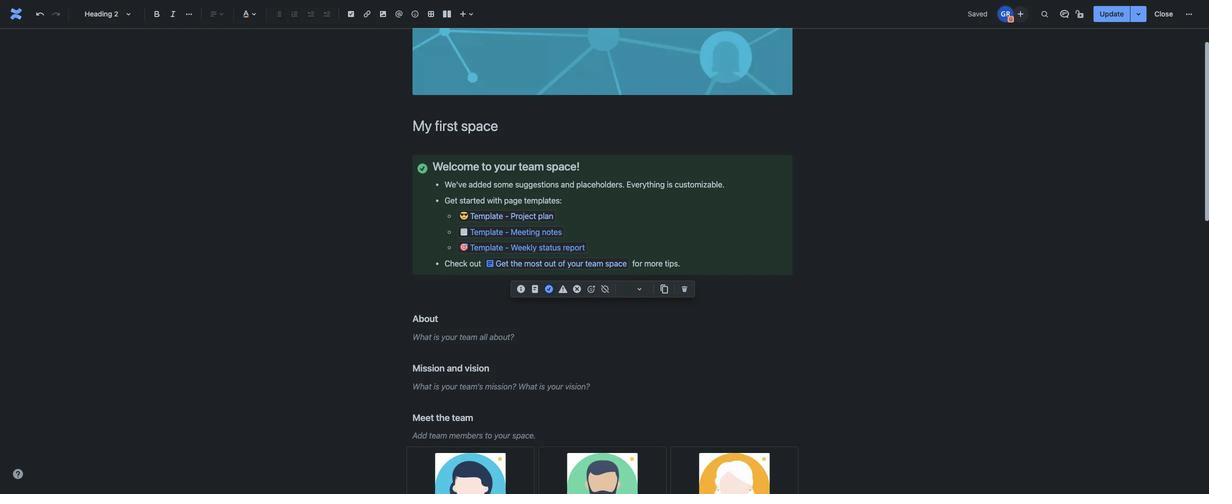 Task type: locate. For each thing, give the bounding box(es) containing it.
to
[[482, 160, 492, 173], [485, 431, 492, 440]]

team's
[[459, 382, 483, 391]]

-
[[505, 212, 509, 221], [505, 227, 509, 236], [505, 243, 509, 252]]

outdent ⇧tab image
[[305, 8, 317, 20]]

- down get started with page templates:
[[505, 212, 509, 221]]

your left space.
[[494, 431, 510, 440]]

template up get the most out of your team space icon
[[470, 243, 503, 252]]

saved
[[968, 10, 988, 18]]

add
[[413, 431, 427, 440]]

all
[[480, 332, 487, 341]]

3 - from the top
[[505, 243, 509, 252]]

get the most out of your team space button
[[484, 257, 629, 269]]

templates:
[[524, 196, 562, 205]]

emoji image
[[409, 8, 421, 20]]

heading 2
[[85, 10, 118, 18]]

1 template from the top
[[470, 212, 503, 221]]

team left space
[[585, 259, 603, 268]]

the inside button
[[511, 259, 522, 268]]

0 vertical spatial template
[[470, 212, 503, 221]]

italic ⌘i image
[[167, 8, 179, 20]]

what is your team's mission? what is your vision?
[[413, 382, 590, 391]]

template for template - project plan
[[470, 212, 503, 221]]

update header image
[[569, 64, 636, 72]]

the right 'meet'
[[436, 412, 450, 423]]

header
[[594, 64, 615, 72]]

update inside button
[[1100, 10, 1124, 18]]

everything
[[627, 180, 665, 189]]

out
[[469, 259, 481, 268], [544, 259, 556, 268]]

2
[[114, 10, 118, 18]]

space
[[605, 259, 627, 268]]

- down template - project plan button
[[505, 227, 509, 236]]

for more tips.
[[630, 259, 680, 268]]

get right get the most out of your team space icon
[[496, 259, 509, 268]]

more image
[[1183, 8, 1195, 20]]

space!
[[546, 160, 580, 173]]

invite to edit image
[[1015, 8, 1027, 20]]

1 horizontal spatial out
[[544, 259, 556, 268]]

team up suggestions
[[519, 160, 544, 173]]

plan
[[538, 212, 553, 221]]

info image
[[515, 283, 527, 295]]

0 vertical spatial the
[[511, 259, 522, 268]]

confluence image
[[8, 6, 24, 22], [8, 6, 24, 22]]

numbered list ⌘⇧7 image
[[289, 8, 301, 20]]

meet
[[413, 412, 434, 423]]

tips.
[[665, 259, 680, 268]]

1 vertical spatial to
[[485, 431, 492, 440]]

notes
[[542, 227, 562, 236]]

team
[[519, 160, 544, 173], [585, 259, 603, 268], [459, 332, 478, 341], [452, 412, 473, 423], [429, 431, 447, 440]]

your down 'mission and vision'
[[441, 382, 457, 391]]

- for weekly
[[505, 243, 509, 252]]

2 vertical spatial -
[[505, 243, 509, 252]]

1 horizontal spatial update
[[1100, 10, 1124, 18]]

- down template - meeting notes button
[[505, 243, 509, 252]]

add team members to your space.
[[413, 431, 536, 440]]

update for update header image
[[569, 64, 592, 72]]

get the most out of your team space
[[496, 259, 627, 268]]

out inside button
[[544, 259, 556, 268]]

0 horizontal spatial update
[[569, 64, 592, 72]]

mention image
[[393, 8, 405, 20]]

1 vertical spatial template
[[470, 227, 503, 236]]

2 template from the top
[[470, 227, 503, 236]]

out left get the most out of your team space icon
[[469, 259, 481, 268]]

what
[[413, 332, 432, 341], [413, 382, 432, 391], [518, 382, 537, 391]]

members
[[449, 431, 483, 440]]

1 vertical spatial and
[[447, 362, 463, 373]]

suggestions
[[515, 180, 559, 189]]

update left adjust update settings image
[[1100, 10, 1124, 18]]

welcome
[[433, 160, 479, 173]]

about
[[413, 313, 438, 324]]

template - project plan
[[470, 212, 553, 221]]

for
[[632, 259, 642, 268]]

update inside popup button
[[569, 64, 592, 72]]

out left of
[[544, 259, 556, 268]]

heading
[[85, 10, 112, 18]]

template right :notepad_spiral: icon
[[470, 227, 503, 236]]

3 template from the top
[[470, 243, 503, 252]]

warning image
[[557, 283, 569, 295]]

2 out from the left
[[544, 259, 556, 268]]

meet the team
[[413, 412, 473, 423]]

your inside button
[[567, 259, 583, 268]]

what down mission
[[413, 382, 432, 391]]

0 horizontal spatial get
[[445, 196, 457, 205]]

we've added some suggestions and placeholders. everything is customizable.
[[445, 180, 725, 189]]

0 vertical spatial update
[[1100, 10, 1124, 18]]

close
[[1154, 10, 1173, 18]]

close button
[[1148, 6, 1179, 22]]

note image
[[529, 283, 541, 295]]

1 vertical spatial -
[[505, 227, 509, 236]]

customizable.
[[675, 180, 725, 189]]

- inside template - weekly status report button
[[505, 243, 509, 252]]

team right add
[[429, 431, 447, 440]]

update left 'header'
[[569, 64, 592, 72]]

1 horizontal spatial the
[[511, 259, 522, 268]]

check out
[[445, 259, 483, 268]]

started
[[459, 196, 485, 205]]

2 - from the top
[[505, 227, 509, 236]]

template
[[470, 212, 503, 221], [470, 227, 503, 236], [470, 243, 503, 252]]

no restrictions image
[[1075, 8, 1087, 20]]

1 vertical spatial the
[[436, 412, 450, 423]]

template - meeting notes button
[[458, 226, 565, 238]]

get down we've
[[445, 196, 457, 205]]

the for get
[[511, 259, 522, 268]]

find and replace image
[[1039, 8, 1051, 20]]

vision
[[465, 362, 489, 373]]

:sunglasses: image
[[460, 212, 468, 220]]

template - weekly status report button
[[458, 242, 587, 254]]

what is your team all about?
[[413, 332, 514, 341]]

update button
[[1094, 6, 1130, 22]]

1 vertical spatial update
[[569, 64, 592, 72]]

mission?
[[485, 382, 516, 391]]

is
[[667, 180, 673, 189], [434, 332, 439, 341], [434, 382, 439, 391], [539, 382, 545, 391]]

what down 'about'
[[413, 332, 432, 341]]

is left "vision?"
[[539, 382, 545, 391]]

- inside template - project plan button
[[505, 212, 509, 221]]

help image
[[12, 468, 24, 480]]

more formatting image
[[183, 8, 195, 20]]

template - project plan button
[[458, 210, 556, 222]]

template down with
[[470, 212, 503, 221]]

action item image
[[345, 8, 357, 20]]

- inside template - meeting notes button
[[505, 227, 509, 236]]

indent tab image
[[321, 8, 333, 20]]

team up members
[[452, 412, 473, 423]]

0 horizontal spatial out
[[469, 259, 481, 268]]

image
[[617, 64, 636, 72]]

table image
[[425, 8, 437, 20]]

0 vertical spatial to
[[482, 160, 492, 173]]

get for get the most out of your team space
[[496, 259, 509, 268]]

0 horizontal spatial and
[[447, 362, 463, 373]]

template - weekly status report
[[470, 243, 585, 252]]

of
[[558, 259, 565, 268]]

and down space!
[[561, 180, 574, 189]]

1 horizontal spatial get
[[496, 259, 509, 268]]

the
[[511, 259, 522, 268], [436, 412, 450, 423]]

:dart: image
[[460, 243, 468, 251], [460, 243, 468, 251]]

- for project
[[505, 212, 509, 221]]

to up added
[[482, 160, 492, 173]]

1 vertical spatial get
[[496, 259, 509, 268]]

1 out from the left
[[469, 259, 481, 268]]

0 vertical spatial get
[[445, 196, 457, 205]]

page
[[504, 196, 522, 205]]

and
[[561, 180, 574, 189], [447, 362, 463, 373]]

Give this page a title text field
[[413, 118, 793, 134]]

your right of
[[567, 259, 583, 268]]

get inside button
[[496, 259, 509, 268]]

the left most
[[511, 259, 522, 268]]

template - meeting notes
[[470, 227, 562, 236]]

success image
[[543, 283, 555, 295]]

weekly
[[511, 243, 537, 252]]

status
[[539, 243, 561, 252]]

about?
[[489, 332, 514, 341]]

get the most out of your team space image
[[487, 259, 494, 267]]

1 - from the top
[[505, 212, 509, 221]]

your up some
[[494, 160, 516, 173]]

0 vertical spatial and
[[561, 180, 574, 189]]

and left vision at the left bottom of page
[[447, 362, 463, 373]]

error image
[[571, 283, 583, 295]]

Main content area, start typing to enter text. text field
[[407, 155, 799, 494]]

0 horizontal spatial the
[[436, 412, 450, 423]]

template for template - weekly status report
[[470, 243, 503, 252]]

:notepad_spiral: image
[[460, 227, 468, 235]]

2 vertical spatial template
[[470, 243, 503, 252]]

update
[[1100, 10, 1124, 18], [569, 64, 592, 72]]

get
[[445, 196, 457, 205], [496, 259, 509, 268]]

your
[[494, 160, 516, 173], [567, 259, 583, 268], [441, 332, 457, 341], [441, 382, 457, 391], [547, 382, 563, 391], [494, 431, 510, 440]]

to right members
[[485, 431, 492, 440]]

0 vertical spatial -
[[505, 212, 509, 221]]



Task type: vqa. For each thing, say whether or not it's contained in the screenshot.
Search "FIELD"
no



Task type: describe. For each thing, give the bounding box(es) containing it.
is down 'about'
[[434, 332, 439, 341]]

:notepad_spiral: image
[[460, 227, 468, 235]]

:sunglasses: image
[[460, 212, 468, 220]]

redo ⌘⇧z image
[[50, 8, 62, 20]]

welcome to your team space!
[[433, 160, 580, 173]]

link image
[[361, 8, 373, 20]]

meeting
[[511, 227, 540, 236]]

added
[[469, 180, 491, 189]]

what for what is your team's mission? what is your vision?
[[413, 382, 432, 391]]

mission
[[413, 362, 445, 373]]

what for what is your team all about?
[[413, 332, 432, 341]]

placeholders.
[[576, 180, 625, 189]]

what right mission?
[[518, 382, 537, 391]]

more
[[644, 259, 663, 268]]

get started with page templates:
[[445, 196, 562, 205]]

your left "vision?"
[[547, 382, 563, 391]]

we've
[[445, 180, 467, 189]]

remove emoji image
[[599, 283, 611, 295]]

greg robinson image
[[998, 6, 1014, 22]]

comment icon image
[[1059, 8, 1071, 20]]

report
[[563, 243, 585, 252]]

adjust update settings image
[[1132, 8, 1144, 20]]

most
[[524, 259, 542, 268]]

mission and vision
[[413, 362, 489, 373]]

editor toolbar toolbar
[[511, 281, 695, 308]]

your up 'mission and vision'
[[441, 332, 457, 341]]

remove image
[[679, 283, 691, 295]]

update for update
[[1100, 10, 1124, 18]]

get for get started with page templates:
[[445, 196, 457, 205]]

with
[[487, 196, 502, 205]]

check
[[445, 259, 467, 268]]

heading 2 button
[[73, 3, 141, 25]]

team left all
[[459, 332, 478, 341]]

project
[[511, 212, 536, 221]]

undo ⌘z image
[[34, 8, 46, 20]]

- for meeting
[[505, 227, 509, 236]]

bullet list ⌘⇧8 image
[[273, 8, 285, 20]]

bold ⌘b image
[[151, 8, 163, 20]]

is right "everything" on the right of the page
[[667, 180, 673, 189]]

copy image
[[658, 283, 670, 295]]

panel success image
[[417, 162, 429, 174]]

vision?
[[565, 382, 590, 391]]

1 horizontal spatial and
[[561, 180, 574, 189]]

space.
[[512, 431, 536, 440]]

editor add emoji image
[[585, 283, 597, 295]]

background color image
[[634, 283, 646, 295]]

update header image button
[[566, 48, 639, 73]]

add image, video, or file image
[[377, 8, 389, 20]]

team inside get the most out of your team space button
[[585, 259, 603, 268]]

is down mission
[[434, 382, 439, 391]]

some
[[493, 180, 513, 189]]

layouts image
[[441, 8, 453, 20]]

the for meet
[[436, 412, 450, 423]]

template for template - meeting notes
[[470, 227, 503, 236]]



